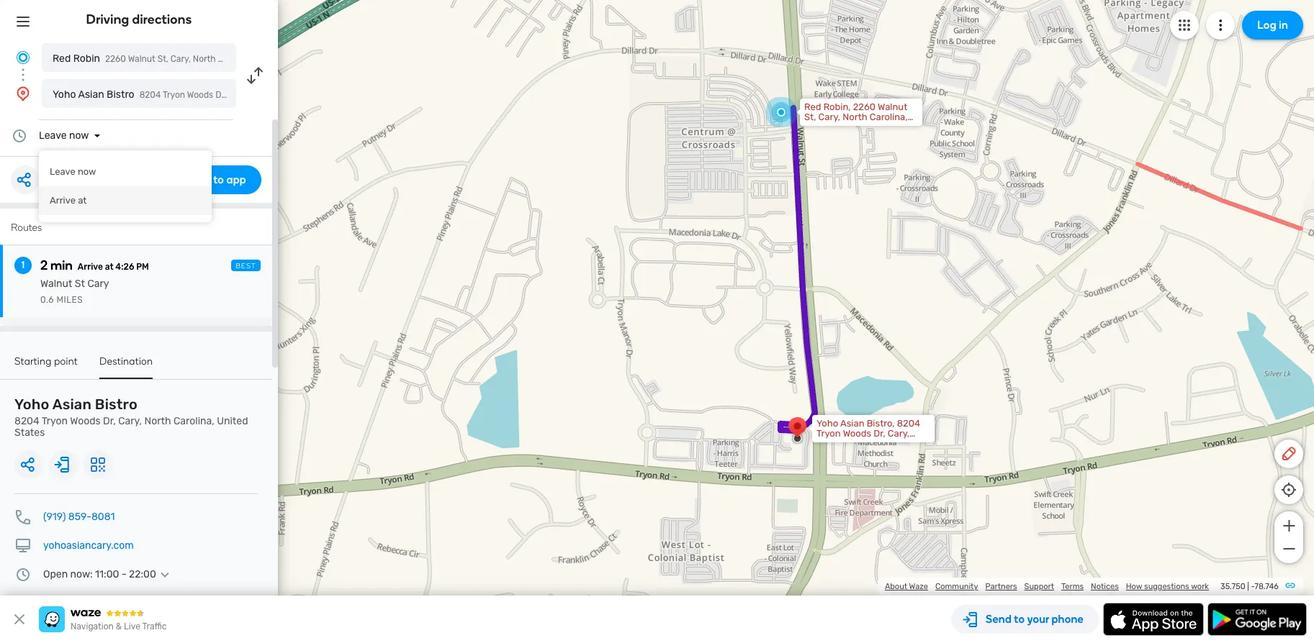 Task type: vqa. For each thing, say whether or not it's contained in the screenshot.
Carolina, in Red Robin 2260 Walnut St, Cary, North Carolina, United States
yes



Task type: locate. For each thing, give the bounding box(es) containing it.
1 horizontal spatial united
[[255, 54, 282, 64]]

now down yoho asian bistro
[[69, 130, 89, 142]]

bistro down red robin 2260 walnut st, cary, north carolina, united states
[[107, 89, 134, 101]]

at down leave now "option"
[[78, 195, 87, 206]]

0 vertical spatial arrive
[[50, 195, 76, 206]]

yohoasiancary.com link
[[43, 540, 134, 552]]

(919) 859-8081
[[43, 511, 115, 524]]

red
[[53, 53, 71, 65], [805, 102, 822, 112]]

|
[[1248, 583, 1250, 592]]

clock image
[[11, 127, 28, 145]]

1 vertical spatial leave
[[50, 166, 75, 177]]

leave
[[39, 130, 67, 142], [50, 166, 75, 177]]

8081
[[91, 511, 115, 524]]

1 horizontal spatial walnut
[[128, 54, 155, 64]]

0 vertical spatial now
[[69, 130, 89, 142]]

0 vertical spatial 2260
[[105, 54, 126, 64]]

pm
[[136, 262, 149, 272]]

2
[[40, 258, 48, 274]]

2 vertical spatial united
[[217, 416, 248, 428]]

0 horizontal spatial north
[[144, 416, 171, 428]]

walnut inside the red robin, 2260 walnut st, cary, north carolina, united states
[[878, 102, 908, 112]]

north for robin,
[[843, 112, 868, 122]]

united for robin,
[[805, 122, 834, 133]]

1 vertical spatial yoho
[[14, 396, 49, 413]]

red left robin
[[53, 53, 71, 65]]

2 min arrive at 4:26 pm
[[40, 258, 149, 274]]

1 vertical spatial 2260
[[853, 102, 876, 112]]

2260 inside red robin 2260 walnut st, cary, north carolina, united states
[[105, 54, 126, 64]]

1 vertical spatial now
[[78, 166, 96, 177]]

35.750 | -78.746
[[1221, 583, 1279, 592]]

0 vertical spatial cary,
[[171, 54, 191, 64]]

st, down directions
[[158, 54, 168, 64]]

notices
[[1091, 583, 1119, 592]]

dr,
[[103, 416, 116, 428]]

carolina, inside the red robin, 2260 walnut st, cary, north carolina, united states
[[870, 112, 908, 122]]

2260 right robin
[[105, 54, 126, 64]]

states inside yoho asian bistro 8204 tryon woods dr, cary, north carolina, united states
[[14, 427, 45, 439]]

carolina, for robin
[[218, 54, 253, 64]]

yoho inside yoho asian bistro 8204 tryon woods dr, cary, north carolina, united states
[[14, 396, 49, 413]]

red for robin,
[[805, 102, 822, 112]]

1 vertical spatial walnut
[[878, 102, 908, 112]]

1 vertical spatial asian
[[52, 396, 92, 413]]

0 vertical spatial carolina,
[[218, 54, 253, 64]]

leave now inside "option"
[[50, 166, 96, 177]]

asian inside yoho asian bistro 8204 tryon woods dr, cary, north carolina, united states
[[52, 396, 92, 413]]

2260
[[105, 54, 126, 64], [853, 102, 876, 112]]

support link
[[1025, 583, 1055, 592]]

bistro up dr,
[[95, 396, 138, 413]]

walnut up yoho asian bistro button
[[128, 54, 155, 64]]

2260 right robin,
[[853, 102, 876, 112]]

asian down robin
[[78, 89, 104, 101]]

1 horizontal spatial north
[[193, 54, 216, 64]]

walnut for robin
[[128, 54, 155, 64]]

0 vertical spatial states
[[284, 54, 310, 64]]

1 horizontal spatial carolina,
[[218, 54, 253, 64]]

computer image
[[14, 538, 32, 555]]

0 horizontal spatial at
[[78, 195, 87, 206]]

1 horizontal spatial red
[[805, 102, 822, 112]]

0 horizontal spatial -
[[122, 569, 127, 581]]

now inside "option"
[[78, 166, 96, 177]]

bistro inside yoho asian bistro 8204 tryon woods dr, cary, north carolina, united states
[[95, 396, 138, 413]]

1 vertical spatial leave now
[[50, 166, 96, 177]]

link image
[[1285, 581, 1297, 592]]

zoom out image
[[1280, 541, 1298, 558]]

states inside red robin 2260 walnut st, cary, north carolina, united states
[[284, 54, 310, 64]]

terms link
[[1062, 583, 1084, 592]]

open
[[43, 569, 68, 581]]

asian
[[78, 89, 104, 101], [52, 396, 92, 413]]

north for robin
[[193, 54, 216, 64]]

asian for yoho asian bistro 8204 tryon woods dr, cary, north carolina, united states
[[52, 396, 92, 413]]

open now: 11:00 - 22:00
[[43, 569, 156, 581]]

yoho for yoho asian bistro 8204 tryon woods dr, cary, north carolina, united states
[[14, 396, 49, 413]]

notices link
[[1091, 583, 1119, 592]]

location image
[[14, 85, 32, 102]]

2260 inside the red robin, 2260 walnut st, cary, north carolina, united states
[[853, 102, 876, 112]]

0 horizontal spatial 2260
[[105, 54, 126, 64]]

arrive up cary
[[78, 262, 103, 272]]

2 horizontal spatial united
[[805, 122, 834, 133]]

yoho
[[53, 89, 76, 101], [14, 396, 49, 413]]

1 horizontal spatial st,
[[805, 112, 816, 122]]

arrive up the min
[[50, 195, 76, 206]]

2 horizontal spatial carolina,
[[870, 112, 908, 122]]

robin
[[73, 53, 100, 65]]

1 horizontal spatial states
[[284, 54, 310, 64]]

united inside red robin 2260 walnut st, cary, north carolina, united states
[[255, 54, 282, 64]]

walnut
[[128, 54, 155, 64], [878, 102, 908, 112], [40, 278, 72, 290]]

at left 4:26
[[105, 262, 114, 272]]

north inside the red robin, 2260 walnut st, cary, north carolina, united states
[[843, 112, 868, 122]]

walnut inside red robin 2260 walnut st, cary, north carolina, united states
[[128, 54, 155, 64]]

chevron down image
[[156, 570, 174, 581]]

cary,
[[171, 54, 191, 64], [819, 112, 841, 122], [118, 416, 142, 428]]

asian up woods on the left bottom of the page
[[52, 396, 92, 413]]

35.750
[[1221, 583, 1246, 592]]

1 horizontal spatial arrive
[[78, 262, 103, 272]]

- right the '11:00' at bottom
[[122, 569, 127, 581]]

yoho for yoho asian bistro
[[53, 89, 76, 101]]

11:00
[[95, 569, 119, 581]]

st, inside red robin 2260 walnut st, cary, north carolina, united states
[[158, 54, 168, 64]]

1 vertical spatial cary,
[[819, 112, 841, 122]]

partners link
[[986, 583, 1018, 592]]

carolina, for robin,
[[870, 112, 908, 122]]

red inside the red robin, 2260 walnut st, cary, north carolina, united states
[[805, 102, 822, 112]]

at
[[78, 195, 87, 206], [105, 262, 114, 272]]

arrive
[[50, 195, 76, 206], [78, 262, 103, 272]]

cary, inside the red robin, 2260 walnut st, cary, north carolina, united states
[[819, 112, 841, 122]]

0 horizontal spatial states
[[14, 427, 45, 439]]

0 vertical spatial north
[[193, 54, 216, 64]]

0 horizontal spatial yoho
[[14, 396, 49, 413]]

1 horizontal spatial 2260
[[853, 102, 876, 112]]

78.746
[[1255, 583, 1279, 592]]

carolina,
[[218, 54, 253, 64], [870, 112, 908, 122], [174, 416, 214, 428]]

starting point button
[[14, 356, 78, 378]]

2 vertical spatial states
[[14, 427, 45, 439]]

min
[[50, 258, 73, 274]]

united for robin
[[255, 54, 282, 64]]

2 horizontal spatial cary,
[[819, 112, 841, 122]]

1 vertical spatial bistro
[[95, 396, 138, 413]]

destination button
[[99, 356, 153, 380]]

yoho inside yoho asian bistro button
[[53, 89, 76, 101]]

at inside option
[[78, 195, 87, 206]]

0 horizontal spatial st,
[[158, 54, 168, 64]]

0 horizontal spatial arrive
[[50, 195, 76, 206]]

leave now right clock image
[[39, 130, 89, 142]]

0.6
[[40, 295, 54, 305]]

x image
[[11, 612, 28, 629]]

suggestions
[[1145, 583, 1190, 592]]

destination
[[99, 356, 153, 368]]

cary, inside red robin 2260 walnut st, cary, north carolina, united states
[[171, 54, 191, 64]]

0 vertical spatial red
[[53, 53, 71, 65]]

walnut right robin,
[[878, 102, 908, 112]]

cary
[[87, 278, 109, 290]]

0 vertical spatial leave
[[39, 130, 67, 142]]

0 horizontal spatial red
[[53, 53, 71, 65]]

community link
[[936, 583, 979, 592]]

(919)
[[43, 511, 66, 524]]

states
[[284, 54, 310, 64], [836, 122, 864, 133], [14, 427, 45, 439]]

0 vertical spatial yoho
[[53, 89, 76, 101]]

walnut up 0.6 on the left top of page
[[40, 278, 72, 290]]

bistro inside button
[[107, 89, 134, 101]]

united
[[255, 54, 282, 64], [805, 122, 834, 133], [217, 416, 248, 428]]

yoho right location 'icon'
[[53, 89, 76, 101]]

routes
[[11, 222, 42, 234]]

support
[[1025, 583, 1055, 592]]

2260 for robin
[[105, 54, 126, 64]]

best
[[236, 262, 256, 271]]

st,
[[158, 54, 168, 64], [805, 112, 816, 122]]

1 vertical spatial -
[[1252, 583, 1255, 592]]

0 vertical spatial bistro
[[107, 89, 134, 101]]

red robin, 2260 walnut st, cary, north carolina, united states
[[805, 102, 908, 133]]

1 vertical spatial st,
[[805, 112, 816, 122]]

0 horizontal spatial united
[[217, 416, 248, 428]]

states inside the red robin, 2260 walnut st, cary, north carolina, united states
[[836, 122, 864, 133]]

yoho asian bistro
[[53, 89, 134, 101]]

1 vertical spatial united
[[805, 122, 834, 133]]

now up arrive at
[[78, 166, 96, 177]]

states for robin,
[[836, 122, 864, 133]]

1 vertical spatial arrive
[[78, 262, 103, 272]]

leave right clock image
[[39, 130, 67, 142]]

st, inside the red robin, 2260 walnut st, cary, north carolina, united states
[[805, 112, 816, 122]]

carolina, inside red robin 2260 walnut st, cary, north carolina, united states
[[218, 54, 253, 64]]

2 vertical spatial walnut
[[40, 278, 72, 290]]

1 vertical spatial red
[[805, 102, 822, 112]]

0 horizontal spatial carolina,
[[174, 416, 214, 428]]

red left robin,
[[805, 102, 822, 112]]

2 vertical spatial cary,
[[118, 416, 142, 428]]

22:00
[[129, 569, 156, 581]]

2 vertical spatial carolina,
[[174, 416, 214, 428]]

cary, for robin
[[171, 54, 191, 64]]

leave inside leave now "option"
[[50, 166, 75, 177]]

united inside the red robin, 2260 walnut st, cary, north carolina, united states
[[805, 122, 834, 133]]

- right |
[[1252, 583, 1255, 592]]

now
[[69, 130, 89, 142], [78, 166, 96, 177]]

0 vertical spatial st,
[[158, 54, 168, 64]]

starting point
[[14, 356, 78, 368]]

0 vertical spatial at
[[78, 195, 87, 206]]

1 vertical spatial carolina,
[[870, 112, 908, 122]]

st
[[75, 278, 85, 290]]

1 horizontal spatial cary,
[[171, 54, 191, 64]]

-
[[122, 569, 127, 581], [1252, 583, 1255, 592]]

leave up arrive at
[[50, 166, 75, 177]]

asian inside button
[[78, 89, 104, 101]]

red for robin
[[53, 53, 71, 65]]

0 vertical spatial asian
[[78, 89, 104, 101]]

1 vertical spatial at
[[105, 262, 114, 272]]

st, left robin,
[[805, 112, 816, 122]]

leave now
[[39, 130, 89, 142], [50, 166, 96, 177]]

yoho up "8204"
[[14, 396, 49, 413]]

0 vertical spatial walnut
[[128, 54, 155, 64]]

2 horizontal spatial north
[[843, 112, 868, 122]]

north inside red robin 2260 walnut st, cary, north carolina, united states
[[193, 54, 216, 64]]

traffic
[[142, 622, 167, 632]]

2 horizontal spatial states
[[836, 122, 864, 133]]

1 horizontal spatial at
[[105, 262, 114, 272]]

point
[[54, 356, 78, 368]]

leave now up arrive at
[[50, 166, 96, 177]]

2 horizontal spatial walnut
[[878, 102, 908, 112]]

yoho asian bistro 8204 tryon woods dr, cary, north carolina, united states
[[14, 396, 248, 439]]

north
[[193, 54, 216, 64], [843, 112, 868, 122], [144, 416, 171, 428]]

bistro
[[107, 89, 134, 101], [95, 396, 138, 413]]

1 horizontal spatial yoho
[[53, 89, 76, 101]]

0 horizontal spatial walnut
[[40, 278, 72, 290]]

0 horizontal spatial cary,
[[118, 416, 142, 428]]

1 vertical spatial north
[[843, 112, 868, 122]]

walnut inside the walnut st cary 0.6 miles
[[40, 278, 72, 290]]

terms
[[1062, 583, 1084, 592]]

1 vertical spatial states
[[836, 122, 864, 133]]

0 vertical spatial united
[[255, 54, 282, 64]]

2 vertical spatial north
[[144, 416, 171, 428]]

(919) 859-8081 link
[[43, 511, 115, 524]]

north inside yoho asian bistro 8204 tryon woods dr, cary, north carolina, united states
[[144, 416, 171, 428]]



Task type: describe. For each thing, give the bounding box(es) containing it.
&
[[116, 622, 122, 632]]

st, for robin,
[[805, 112, 816, 122]]

0 vertical spatial -
[[122, 569, 127, 581]]

cary, inside yoho asian bistro 8204 tryon woods dr, cary, north carolina, united states
[[118, 416, 142, 428]]

0 vertical spatial leave now
[[39, 130, 89, 142]]

asian for yoho asian bistro
[[78, 89, 104, 101]]

yohoasiancary.com
[[43, 540, 134, 552]]

robin,
[[824, 102, 851, 112]]

2260 for robin,
[[853, 102, 876, 112]]

states for robin
[[284, 54, 310, 64]]

store image
[[14, 596, 32, 613]]

walnut st cary 0.6 miles
[[40, 278, 109, 305]]

arrive at option
[[39, 187, 212, 215]]

carolina, inside yoho asian bistro 8204 tryon woods dr, cary, north carolina, united states
[[174, 416, 214, 428]]

st, for robin
[[158, 54, 168, 64]]

miles
[[57, 295, 83, 305]]

driving
[[86, 12, 129, 27]]

community
[[936, 583, 979, 592]]

red robin 2260 walnut st, cary, north carolina, united states
[[53, 53, 310, 65]]

navigation
[[71, 622, 114, 632]]

partners
[[986, 583, 1018, 592]]

4:26
[[116, 262, 134, 272]]

directions
[[132, 12, 192, 27]]

open now: 11:00 - 22:00 button
[[43, 569, 174, 581]]

current location image
[[14, 49, 32, 66]]

arrive inside 2 min arrive at 4:26 pm
[[78, 262, 103, 272]]

arrive at
[[50, 195, 87, 206]]

how
[[1126, 583, 1143, 592]]

woods
[[70, 416, 101, 428]]

bistro for yoho asian bistro
[[107, 89, 134, 101]]

live
[[124, 622, 140, 632]]

about waze community partners support terms notices how suggestions work
[[885, 583, 1209, 592]]

work
[[1192, 583, 1209, 592]]

now:
[[70, 569, 93, 581]]

about waze link
[[885, 583, 928, 592]]

clock image
[[14, 567, 32, 584]]

how suggestions work link
[[1126, 583, 1209, 592]]

1
[[21, 259, 25, 272]]

waze
[[909, 583, 928, 592]]

starting
[[14, 356, 52, 368]]

united inside yoho asian bistro 8204 tryon woods dr, cary, north carolina, united states
[[217, 416, 248, 428]]

leave now option
[[39, 158, 212, 187]]

1 horizontal spatial -
[[1252, 583, 1255, 592]]

pencil image
[[1281, 446, 1298, 463]]

driving directions
[[86, 12, 192, 27]]

walnut for robin,
[[878, 102, 908, 112]]

tryon
[[42, 416, 68, 428]]

about
[[885, 583, 908, 592]]

cary, for robin,
[[819, 112, 841, 122]]

zoom in image
[[1280, 518, 1298, 535]]

bistro for yoho asian bistro 8204 tryon woods dr, cary, north carolina, united states
[[95, 396, 138, 413]]

at inside 2 min arrive at 4:26 pm
[[105, 262, 114, 272]]

navigation & live traffic
[[71, 622, 167, 632]]

yoho asian bistro button
[[42, 79, 236, 108]]

arrive inside option
[[50, 195, 76, 206]]

call image
[[14, 509, 32, 527]]

8204
[[14, 416, 39, 428]]

859-
[[68, 511, 91, 524]]



